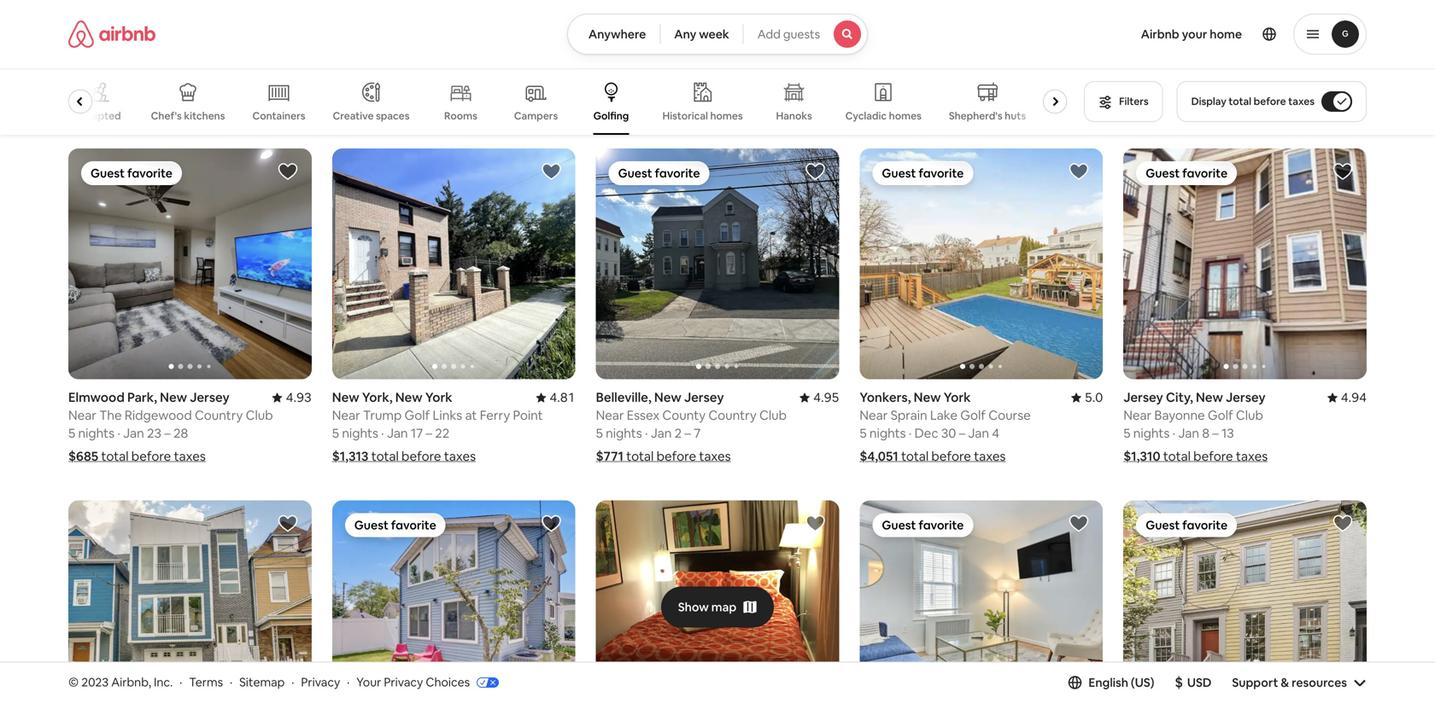 Task type: vqa. For each thing, say whether or not it's contained in the screenshot.


Task type: describe. For each thing, give the bounding box(es) containing it.
near for near bayonne golf club
[[1124, 408, 1152, 424]]

· inside "new york, new york near trump golf links at  ferry point 5 nights · jan 17 – 22 $1,313 total before taxes"
[[381, 425, 384, 442]]

your
[[1182, 26, 1207, 42]]

nights inside elmwood park, new jersey near the ridgewood country club 5 nights · jan 23 – 28 $685 total before taxes
[[78, 425, 115, 442]]

$4,051
[[860, 449, 898, 465]]

county
[[662, 408, 706, 424]]

city,
[[1166, 390, 1193, 406]]

jersey city, new jersey near bayonne golf club 5 nights · jan 8 – 13 $1,310 total before taxes
[[1124, 390, 1268, 465]]

show map
[[678, 600, 737, 616]]

park,
[[127, 390, 157, 406]]

add to wishlist: belleville, new jersey image
[[1069, 514, 1089, 534]]

4 jersey from the left
[[1226, 390, 1266, 406]]

new york, new york near trump golf links at  ferry point 5 nights · jan 17 – 22 $1,313 total before taxes
[[332, 390, 543, 465]]

· inside jersey city, new jersey near bayonne golf club 5 nights · jan 8 – 13 $1,310 total before taxes
[[1173, 425, 1176, 442]]

before inside the yonkers, new york near sprain lake golf course 5 nights · dec 30 – jan 4 $4,051 total before taxes
[[932, 449, 971, 465]]

add
[[757, 26, 781, 42]]

point
[[513, 408, 543, 424]]

at
[[465, 408, 477, 424]]

nights for near bayonne golf club
[[1133, 425, 1170, 442]]

belleville, new jersey near essex county country club 5 nights · jan 2 – 7 $771 total before taxes
[[596, 390, 787, 465]]

choices
[[426, 675, 470, 691]]

near inside the yonkers, new york near sprain lake golf course 5 nights · dec 30 – jan 4 $4,051 total before taxes
[[860, 408, 888, 424]]

nights for near sprain lake golf course
[[870, 425, 906, 442]]

jan inside belleville, new jersey near essex county country club 5 nights · jan 2 – 7 $771 total before taxes
[[651, 425, 672, 442]]

2
[[675, 425, 682, 442]]

5.0 out of 5 average rating image
[[1071, 390, 1103, 406]]

essex
[[627, 408, 660, 424]]

· inside the yonkers, new york near sprain lake golf course 5 nights · dec 30 – jan 4 $4,051 total before taxes
[[909, 425, 912, 442]]

4.81
[[550, 390, 575, 406]]

$
[[1175, 674, 1183, 692]]

sprain
[[891, 408, 927, 424]]

5 for near essex county country club
[[596, 425, 603, 442]]

$ usd
[[1175, 674, 1212, 692]]

taxes inside "new york, new york near trump golf links at  ferry point 5 nights · jan 17 – 22 $1,313 total before taxes"
[[444, 449, 476, 465]]

cycladic
[[845, 109, 887, 123]]

total inside belleville, new jersey near essex county country club 5 nights · jan 2 – 7 $771 total before taxes
[[626, 449, 654, 465]]

add guests
[[757, 26, 820, 42]]

inc.
[[154, 675, 173, 691]]

usd
[[1187, 676, 1212, 691]]

taxes inside jersey city, new jersey near bayonne golf club 5 nights · jan 8 – 13 $1,310 total before taxes
[[1236, 449, 1268, 465]]

course
[[989, 408, 1031, 424]]

dec
[[915, 425, 938, 442]]

profile element
[[889, 0, 1367, 68]]

jan inside jersey city, new jersey near bayonne golf club 5 nights · jan 8 – 13 $1,310 total before taxes
[[1178, 425, 1199, 442]]

any
[[674, 26, 696, 42]]

any week button
[[660, 14, 744, 55]]

home
[[1210, 26, 1242, 42]]

2 add to wishlist: jersey city, new jersey image from the left
[[1333, 514, 1353, 534]]

total right display
[[1229, 95, 1252, 108]]

guests
[[783, 26, 820, 42]]

adapted
[[78, 109, 121, 123]]

4.95 out of 5 average rating image
[[800, 390, 839, 406]]

shepherd's huts
[[949, 109, 1026, 122]]

jersey inside belleville, new jersey near essex county country club 5 nights · jan 2 – 7 $771 total before taxes
[[684, 390, 724, 406]]

· right inc.
[[180, 675, 182, 691]]

add to wishlist: newark, new jersey image
[[277, 514, 298, 534]]

york inside "new york, new york near trump golf links at  ferry point 5 nights · jan 17 – 22 $1,313 total before taxes"
[[425, 390, 453, 406]]

creative
[[333, 109, 374, 123]]

any week
[[674, 26, 729, 42]]

homes for historical homes
[[710, 109, 743, 122]]

ridgewood
[[125, 408, 192, 424]]

· left privacy link
[[292, 675, 294, 691]]

7
[[694, 425, 701, 442]]

– for near essex county country club
[[685, 425, 691, 442]]

english (us) button
[[1068, 676, 1154, 691]]

golfing
[[593, 109, 629, 123]]

taxes inside elmwood park, new jersey near the ridgewood country club 5 nights · jan 23 – 28 $685 total before taxes
[[174, 449, 206, 465]]

new inside belleville, new jersey near essex county country club 5 nights · jan 2 – 7 $771 total before taxes
[[654, 390, 682, 406]]

5 for near bayonne golf club
[[1124, 425, 1131, 442]]

4.93
[[286, 390, 312, 406]]

map
[[711, 600, 737, 616]]

4.81 out of 5 average rating image
[[536, 390, 575, 406]]

links
[[433, 408, 462, 424]]

before inside jersey city, new jersey near bayonne golf club 5 nights · jan 8 – 13 $1,310 total before taxes
[[1194, 449, 1233, 465]]

club inside elmwood park, new jersey near the ridgewood country club 5 nights · jan 23 – 28 $685 total before taxes
[[246, 408, 273, 424]]

· left your
[[347, 675, 350, 691]]

belleville,
[[596, 390, 652, 406]]

– for near bayonne golf club
[[1212, 425, 1219, 442]]

display total before taxes
[[1191, 95, 1315, 108]]

3 new from the left
[[395, 390, 423, 406]]

total inside "new york, new york near trump golf links at  ferry point 5 nights · jan 17 – 22 $1,313 total before taxes"
[[371, 449, 399, 465]]

golf for trump
[[405, 408, 430, 424]]

– inside elmwood park, new jersey near the ridgewood country club 5 nights · jan 23 – 28 $685 total before taxes
[[164, 425, 171, 442]]

airbnb
[[1141, 26, 1179, 42]]

privacy link
[[301, 675, 340, 691]]

show
[[678, 600, 709, 616]]

historical homes
[[662, 109, 743, 122]]

total inside jersey city, new jersey near bayonne golf club 5 nights · jan 8 – 13 $1,310 total before taxes
[[1163, 449, 1191, 465]]

new inside jersey city, new jersey near bayonne golf club 5 nights · jan 8 – 13 $1,310 total before taxes
[[1196, 390, 1223, 406]]

$771
[[596, 449, 624, 465]]

airbnb,
[[111, 675, 151, 691]]

before inside "new york, new york near trump golf links at  ferry point 5 nights · jan 17 – 22 $1,313 total before taxes"
[[402, 449, 441, 465]]

1 add to wishlist: jersey city, new jersey image from the left
[[805, 514, 826, 534]]

display
[[1191, 95, 1227, 108]]

support & resources button
[[1232, 676, 1367, 691]]

your privacy choices
[[356, 675, 470, 691]]

week
[[699, 26, 729, 42]]

country inside belleville, new jersey near essex county country club 5 nights · jan 2 – 7 $771 total before taxes
[[708, 408, 757, 424]]

before inside elmwood park, new jersey near the ridgewood country club 5 nights · jan 23 – 28 $685 total before taxes
[[131, 449, 171, 465]]

chef's
[[151, 109, 182, 123]]

4.93 out of 5 average rating image
[[272, 390, 312, 406]]

&
[[1281, 676, 1289, 691]]

near for near the ridgewood country club
[[68, 408, 96, 424]]

shepherd's
[[949, 109, 1003, 122]]

club for near bayonne golf club
[[1236, 408, 1263, 424]]

creative spaces
[[333, 109, 410, 123]]

nights inside "new york, new york near trump golf links at  ferry point 5 nights · jan 17 – 22 $1,313 total before taxes"
[[342, 425, 378, 442]]

rooms
[[444, 109, 477, 123]]

add to wishlist: new york, new york image
[[541, 161, 562, 182]]

5 inside elmwood park, new jersey near the ridgewood country club 5 nights · jan 23 – 28 $685 total before taxes
[[68, 425, 75, 442]]

near inside belleville, new jersey near essex county country club 5 nights · jan 2 – 7 $771 total before taxes
[[596, 408, 624, 424]]

the
[[99, 408, 122, 424]]

yonkers,
[[860, 390, 911, 406]]

historical
[[662, 109, 708, 122]]

anywhere
[[589, 26, 646, 42]]

york inside the yonkers, new york near sprain lake golf course 5 nights · dec 30 – jan 4 $4,051 total before taxes
[[944, 390, 971, 406]]

terms · sitemap · privacy ·
[[189, 675, 350, 691]]

yonkers, new york near sprain lake golf course 5 nights · dec 30 – jan 4 $4,051 total before taxes
[[860, 390, 1031, 465]]

lake
[[930, 408, 958, 424]]

17
[[411, 425, 423, 442]]



Task type: locate. For each thing, give the bounding box(es) containing it.
filters button
[[1084, 81, 1163, 122]]

· inside elmwood park, new jersey near the ridgewood country club 5 nights · jan 23 – 28 $685 total before taxes
[[117, 425, 120, 442]]

add to wishlist: bergenfield, new jersey image
[[541, 514, 562, 534]]

1 horizontal spatial york
[[944, 390, 971, 406]]

3 club from the left
[[1236, 408, 1263, 424]]

· down trump
[[381, 425, 384, 442]]

golf inside jersey city, new jersey near bayonne golf club 5 nights · jan 8 – 13 $1,310 total before taxes
[[1208, 408, 1233, 424]]

– right 8
[[1212, 425, 1219, 442]]

before down 8
[[1194, 449, 1233, 465]]

your privacy choices link
[[356, 675, 499, 692]]

new inside elmwood park, new jersey near the ridgewood country club 5 nights · jan 23 – 28 $685 total before taxes
[[160, 390, 187, 406]]

1 horizontal spatial add to wishlist: jersey city, new jersey image
[[1333, 514, 1353, 534]]

golf
[[405, 408, 430, 424], [960, 408, 986, 424], [1208, 408, 1233, 424]]

nights inside belleville, new jersey near essex county country club 5 nights · jan 2 – 7 $771 total before taxes
[[606, 425, 642, 442]]

5 inside jersey city, new jersey near bayonne golf club 5 nights · jan 8 – 13 $1,310 total before taxes
[[1124, 425, 1131, 442]]

club
[[246, 408, 273, 424], [759, 408, 787, 424], [1236, 408, 1263, 424]]

new up county
[[654, 390, 682, 406]]

5 for near sprain lake golf course
[[860, 425, 867, 442]]

· left dec
[[909, 425, 912, 442]]

2 new from the left
[[332, 390, 359, 406]]

– inside the yonkers, new york near sprain lake golf course 5 nights · dec 30 – jan 4 $4,051 total before taxes
[[959, 425, 965, 442]]

5 inside the yonkers, new york near sprain lake golf course 5 nights · dec 30 – jan 4 $4,051 total before taxes
[[860, 425, 867, 442]]

5 up $4,051
[[860, 425, 867, 442]]

homes right historical
[[710, 109, 743, 122]]

add to wishlist: jersey city, new jersey image
[[805, 514, 826, 534], [1333, 514, 1353, 534]]

new
[[160, 390, 187, 406], [332, 390, 359, 406], [395, 390, 423, 406], [914, 390, 941, 406], [654, 390, 682, 406], [1196, 390, 1223, 406]]

golf inside the yonkers, new york near sprain lake golf course 5 nights · dec 30 – jan 4 $4,051 total before taxes
[[960, 408, 986, 424]]

5 up $1,313
[[332, 425, 339, 442]]

5
[[68, 425, 75, 442], [332, 425, 339, 442], [860, 425, 867, 442], [596, 425, 603, 442], [1124, 425, 1131, 442]]

elmwood
[[68, 390, 125, 406]]

total inside elmwood park, new jersey near the ridgewood country club 5 nights · jan 23 – 28 $685 total before taxes
[[101, 449, 129, 465]]

ferry
[[480, 408, 510, 424]]

5 jan from the left
[[1178, 425, 1199, 442]]

club for near essex county country club
[[759, 408, 787, 424]]

trump
[[363, 408, 402, 424]]

before down 2
[[657, 449, 696, 465]]

resources
[[1292, 676, 1347, 691]]

total right $685
[[101, 449, 129, 465]]

support & resources
[[1232, 676, 1347, 691]]

nights inside jersey city, new jersey near bayonne golf club 5 nights · jan 8 – 13 $1,310 total before taxes
[[1133, 425, 1170, 442]]

add to wishlist: yonkers, new york image
[[1069, 161, 1089, 182]]

1 horizontal spatial homes
[[889, 109, 922, 123]]

1 nights from the left
[[78, 425, 115, 442]]

near left trump
[[332, 408, 360, 424]]

1 5 from the left
[[68, 425, 75, 442]]

5 nights from the left
[[1133, 425, 1170, 442]]

1 horizontal spatial club
[[759, 408, 787, 424]]

3 near from the left
[[860, 408, 888, 424]]

total right $1,313
[[371, 449, 399, 465]]

2 jersey from the left
[[684, 390, 724, 406]]

5 up $685
[[68, 425, 75, 442]]

jan left 2
[[651, 425, 672, 442]]

5 up the $1,310
[[1124, 425, 1131, 442]]

1 golf from the left
[[405, 408, 430, 424]]

campers
[[514, 109, 558, 123]]

2 club from the left
[[759, 408, 787, 424]]

jersey up ridgewood at the bottom left
[[190, 390, 230, 406]]

taxes inside belleville, new jersey near essex county country club 5 nights · jan 2 – 7 $771 total before taxes
[[699, 449, 731, 465]]

jan inside elmwood park, new jersey near the ridgewood country club 5 nights · jan 23 – 28 $685 total before taxes
[[123, 425, 144, 442]]

$685
[[68, 449, 98, 465]]

nights up the $1,310
[[1133, 425, 1170, 442]]

5.0
[[1085, 390, 1103, 406]]

3 – from the left
[[959, 425, 965, 442]]

4 new from the left
[[914, 390, 941, 406]]

golf for bayonne
[[1208, 408, 1233, 424]]

4 nights from the left
[[606, 425, 642, 442]]

3 jersey from the left
[[1124, 390, 1163, 406]]

1 club from the left
[[246, 408, 273, 424]]

2 country from the left
[[708, 408, 757, 424]]

homes for cycladic homes
[[889, 109, 922, 123]]

$1,310
[[1124, 449, 1161, 465]]

jan inside the yonkers, new york near sprain lake golf course 5 nights · dec 30 – jan 4 $4,051 total before taxes
[[968, 425, 989, 442]]

2 near from the left
[[332, 408, 360, 424]]

4 near from the left
[[596, 408, 624, 424]]

add to wishlist: elmwood park, new jersey image
[[277, 161, 298, 182]]

· down essex
[[645, 425, 648, 442]]

2 york from the left
[[944, 390, 971, 406]]

york
[[425, 390, 453, 406], [944, 390, 971, 406]]

– right "23"
[[164, 425, 171, 442]]

total right the $1,310
[[1163, 449, 1191, 465]]

1 jersey from the left
[[190, 390, 230, 406]]

group
[[68, 68, 1074, 135], [68, 149, 312, 380], [332, 149, 575, 380], [596, 149, 839, 380], [860, 149, 1103, 380], [1124, 149, 1367, 380], [68, 501, 312, 704], [332, 501, 575, 704], [596, 501, 839, 704], [860, 501, 1103, 704], [1124, 501, 1367, 704]]

2023
[[81, 675, 109, 691]]

1 – from the left
[[164, 425, 171, 442]]

23
[[147, 425, 161, 442]]

golf up "13" at the right
[[1208, 408, 1233, 424]]

jersey left city,
[[1124, 390, 1163, 406]]

total down dec
[[901, 449, 929, 465]]

1 new from the left
[[160, 390, 187, 406]]

york,
[[362, 390, 393, 406]]

english
[[1089, 676, 1128, 691]]

4 5 from the left
[[596, 425, 603, 442]]

2 nights from the left
[[342, 425, 378, 442]]

jersey up "13" at the right
[[1226, 390, 1266, 406]]

taxes
[[1288, 95, 1315, 108], [174, 449, 206, 465], [444, 449, 476, 465], [974, 449, 1006, 465], [699, 449, 731, 465], [1236, 449, 1268, 465]]

country right county
[[708, 408, 757, 424]]

jan left 4
[[968, 425, 989, 442]]

– inside belleville, new jersey near essex county country club 5 nights · jan 2 – 7 $771 total before taxes
[[685, 425, 691, 442]]

anywhere button
[[567, 14, 661, 55]]

30
[[941, 425, 956, 442]]

near down belleville,
[[596, 408, 624, 424]]

new right york,
[[395, 390, 423, 406]]

·
[[117, 425, 120, 442], [381, 425, 384, 442], [909, 425, 912, 442], [645, 425, 648, 442], [1173, 425, 1176, 442], [180, 675, 182, 691], [230, 675, 233, 691], [292, 675, 294, 691], [347, 675, 350, 691]]

– left the 7
[[685, 425, 691, 442]]

golf for lake
[[960, 408, 986, 424]]

22
[[435, 425, 450, 442]]

york up lake
[[944, 390, 971, 406]]

near up the $1,310
[[1124, 408, 1152, 424]]

before inside belleville, new jersey near essex county country club 5 nights · jan 2 – 7 $771 total before taxes
[[657, 449, 696, 465]]

add guests button
[[743, 14, 868, 55]]

privacy
[[301, 675, 340, 691], [384, 675, 423, 691]]

before down "23"
[[131, 449, 171, 465]]

© 2023 airbnb, inc. ·
[[68, 675, 182, 691]]

privacy left your
[[301, 675, 340, 691]]

1 privacy from the left
[[301, 675, 340, 691]]

5 new from the left
[[654, 390, 682, 406]]

new right city,
[[1196, 390, 1223, 406]]

3 jan from the left
[[968, 425, 989, 442]]

1 horizontal spatial privacy
[[384, 675, 423, 691]]

0 horizontal spatial homes
[[710, 109, 743, 122]]

· down bayonne on the right bottom
[[1173, 425, 1176, 442]]

before down 30
[[932, 449, 971, 465]]

jan
[[123, 425, 144, 442], [387, 425, 408, 442], [968, 425, 989, 442], [651, 425, 672, 442], [1178, 425, 1199, 442]]

jersey up county
[[684, 390, 724, 406]]

privacy inside "your privacy choices" link
[[384, 675, 423, 691]]

golf right lake
[[960, 408, 986, 424]]

4 – from the left
[[685, 425, 691, 442]]

club inside belleville, new jersey near essex county country club 5 nights · jan 2 – 7 $771 total before taxes
[[759, 408, 787, 424]]

2 jan from the left
[[387, 425, 408, 442]]

golf up 17
[[405, 408, 430, 424]]

privacy right your
[[384, 675, 423, 691]]

jan left 17
[[387, 425, 408, 442]]

©
[[68, 675, 79, 691]]

near down yonkers,
[[860, 408, 888, 424]]

0 horizontal spatial country
[[195, 408, 243, 424]]

5 5 from the left
[[1124, 425, 1131, 442]]

13
[[1222, 425, 1234, 442]]

bayonne
[[1154, 408, 1205, 424]]

– right 17
[[426, 425, 432, 442]]

2 horizontal spatial club
[[1236, 408, 1263, 424]]

2 5 from the left
[[332, 425, 339, 442]]

0 horizontal spatial golf
[[405, 408, 430, 424]]

4.94 out of 5 average rating image
[[1327, 390, 1367, 406]]

nights down the
[[78, 425, 115, 442]]

your
[[356, 675, 381, 691]]

new inside the yonkers, new york near sprain lake golf course 5 nights · dec 30 – jan 4 $4,051 total before taxes
[[914, 390, 941, 406]]

1 york from the left
[[425, 390, 453, 406]]

total right $771
[[626, 449, 654, 465]]

– inside jersey city, new jersey near bayonne golf club 5 nights · jan 8 – 13 $1,310 total before taxes
[[1212, 425, 1219, 442]]

5 – from the left
[[1212, 425, 1219, 442]]

1 horizontal spatial golf
[[960, 408, 986, 424]]

country right ridgewood at the bottom left
[[195, 408, 243, 424]]

0 horizontal spatial york
[[425, 390, 453, 406]]

total inside the yonkers, new york near sprain lake golf course 5 nights · dec 30 – jan 4 $4,051 total before taxes
[[901, 449, 929, 465]]

1 horizontal spatial country
[[708, 408, 757, 424]]

–
[[164, 425, 171, 442], [426, 425, 432, 442], [959, 425, 965, 442], [685, 425, 691, 442], [1212, 425, 1219, 442]]

3 nights from the left
[[870, 425, 906, 442]]

total
[[1229, 95, 1252, 108], [101, 449, 129, 465], [371, 449, 399, 465], [901, 449, 929, 465], [626, 449, 654, 465], [1163, 449, 1191, 465]]

add to wishlist: belleville, new jersey image
[[805, 161, 826, 182]]

group containing historical homes
[[68, 68, 1074, 135]]

add to wishlist: jersey city, new jersey image
[[1333, 161, 1353, 182]]

5 up $771
[[596, 425, 603, 442]]

before right display
[[1254, 95, 1286, 108]]

0 horizontal spatial club
[[246, 408, 273, 424]]

28
[[173, 425, 188, 442]]

york up links
[[425, 390, 453, 406]]

homes right cycladic
[[889, 109, 922, 123]]

near for near trump golf links at  ferry point
[[332, 408, 360, 424]]

2 – from the left
[[426, 425, 432, 442]]

· inside belleville, new jersey near essex county country club 5 nights · jan 2 – 7 $771 total before taxes
[[645, 425, 648, 442]]

sitemap link
[[239, 675, 285, 691]]

4.95
[[813, 390, 839, 406]]

filters
[[1119, 95, 1149, 108]]

nights inside the yonkers, new york near sprain lake golf course 5 nights · dec 30 – jan 4 $4,051 total before taxes
[[870, 425, 906, 442]]

5 near from the left
[[1124, 408, 1152, 424]]

– for near sprain lake golf course
[[959, 425, 965, 442]]

· down the
[[117, 425, 120, 442]]

1 country from the left
[[195, 408, 243, 424]]

new up lake
[[914, 390, 941, 406]]

nights down essex
[[606, 425, 642, 442]]

4
[[992, 425, 999, 442]]

jan inside "new york, new york near trump golf links at  ferry point 5 nights · jan 17 – 22 $1,313 total before taxes"
[[387, 425, 408, 442]]

3 5 from the left
[[860, 425, 867, 442]]

– right 30
[[959, 425, 965, 442]]

8
[[1202, 425, 1210, 442]]

jan left "23"
[[123, 425, 144, 442]]

2 privacy from the left
[[384, 675, 423, 691]]

country inside elmwood park, new jersey near the ridgewood country club 5 nights · jan 23 – 28 $685 total before taxes
[[195, 408, 243, 424]]

None search field
[[567, 14, 868, 55]]

2 horizontal spatial golf
[[1208, 408, 1233, 424]]

taxes inside the yonkers, new york near sprain lake golf course 5 nights · dec 30 – jan 4 $4,051 total before taxes
[[974, 449, 1006, 465]]

huts
[[1005, 109, 1026, 122]]

· right terms
[[230, 675, 233, 691]]

new left york,
[[332, 390, 359, 406]]

jersey inside elmwood park, new jersey near the ridgewood country club 5 nights · jan 23 – 28 $685 total before taxes
[[190, 390, 230, 406]]

sitemap
[[239, 675, 285, 691]]

chef's kitchens
[[151, 109, 225, 123]]

5 inside "new york, new york near trump golf links at  ferry point 5 nights · jan 17 – 22 $1,313 total before taxes"
[[332, 425, 339, 442]]

spaces
[[376, 109, 410, 123]]

near inside elmwood park, new jersey near the ridgewood country club 5 nights · jan 23 – 28 $685 total before taxes
[[68, 408, 96, 424]]

– inside "new york, new york near trump golf links at  ferry point 5 nights · jan 17 – 22 $1,313 total before taxes"
[[426, 425, 432, 442]]

kitchens
[[184, 109, 225, 123]]

near inside "new york, new york near trump golf links at  ferry point 5 nights · jan 17 – 22 $1,313 total before taxes"
[[332, 408, 360, 424]]

4.94
[[1341, 390, 1367, 406]]

(us)
[[1131, 676, 1154, 691]]

3 golf from the left
[[1208, 408, 1233, 424]]

6 new from the left
[[1196, 390, 1223, 406]]

4 jan from the left
[[651, 425, 672, 442]]

terms link
[[189, 675, 223, 691]]

2 golf from the left
[[960, 408, 986, 424]]

new up ridgewood at the bottom left
[[160, 390, 187, 406]]

0 horizontal spatial privacy
[[301, 675, 340, 691]]

near down elmwood
[[68, 408, 96, 424]]

jersey
[[190, 390, 230, 406], [684, 390, 724, 406], [1124, 390, 1163, 406], [1226, 390, 1266, 406]]

before down 17
[[402, 449, 441, 465]]

golf inside "new york, new york near trump golf links at  ferry point 5 nights · jan 17 – 22 $1,313 total before taxes"
[[405, 408, 430, 424]]

cycladic homes
[[845, 109, 922, 123]]

none search field containing anywhere
[[567, 14, 868, 55]]

jan left 8
[[1178, 425, 1199, 442]]

airbnb your home link
[[1131, 16, 1252, 52]]

nights up $4,051
[[870, 425, 906, 442]]

airbnb your home
[[1141, 26, 1242, 42]]

0 horizontal spatial add to wishlist: jersey city, new jersey image
[[805, 514, 826, 534]]

terms
[[189, 675, 223, 691]]

containers
[[252, 109, 305, 123]]

nights for near essex county country club
[[606, 425, 642, 442]]

homes
[[710, 109, 743, 122], [889, 109, 922, 123]]

1 jan from the left
[[123, 425, 144, 442]]

5 inside belleville, new jersey near essex county country club 5 nights · jan 2 – 7 $771 total before taxes
[[596, 425, 603, 442]]

club inside jersey city, new jersey near bayonne golf club 5 nights · jan 8 – 13 $1,310 total before taxes
[[1236, 408, 1263, 424]]

near inside jersey city, new jersey near bayonne golf club 5 nights · jan 8 – 13 $1,310 total before taxes
[[1124, 408, 1152, 424]]

1 near from the left
[[68, 408, 96, 424]]

english (us)
[[1089, 676, 1154, 691]]

nights up $1,313
[[342, 425, 378, 442]]

$1,313
[[332, 449, 369, 465]]



